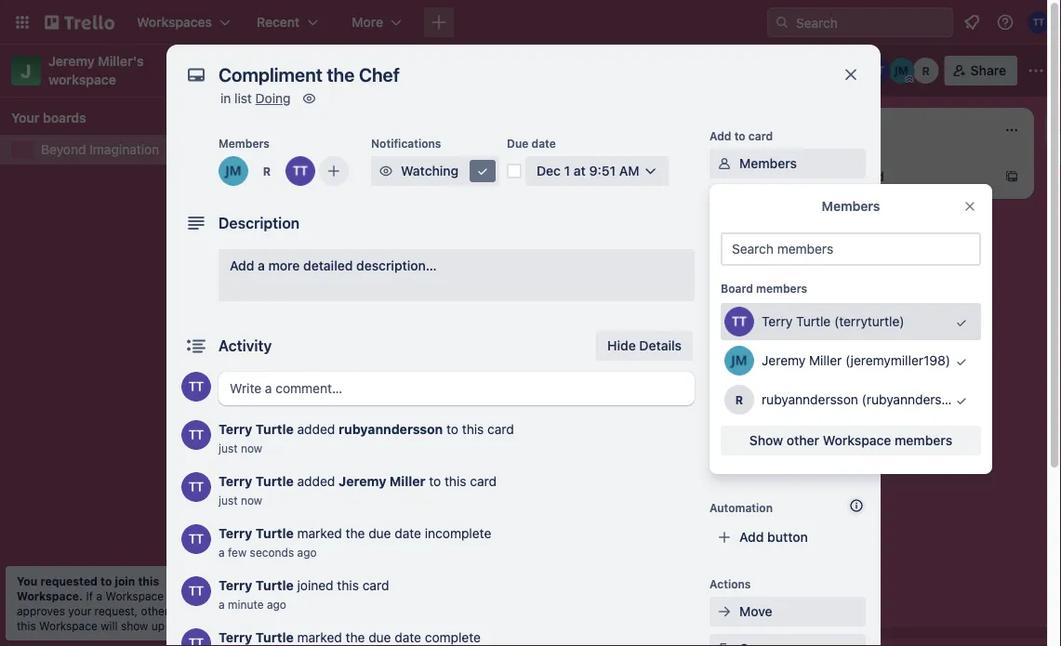 Task type: describe. For each thing, give the bounding box(es) containing it.
r button for top jeremy miller (jeremymiller198) icon
[[733, 234, 755, 257]]

admin
[[167, 590, 199, 603]]

to inside terry turtle added jeremy miller to this card just now
[[429, 474, 441, 489]]

Search field
[[790, 8, 953, 36]]

thoughts
[[554, 161, 606, 174]]

members inside "link"
[[740, 156, 797, 171]]

share
[[971, 63, 1006, 78]]

r button for jeremy miller (jeremymiller198) image to the top
[[913, 58, 939, 84]]

back to home image
[[45, 7, 114, 37]]

added for rubyanndersson
[[297, 422, 335, 437]]

watching button
[[371, 156, 500, 186]]

add a card for the add a card button to the top
[[819, 169, 885, 184]]

open information menu image
[[996, 13, 1015, 32]]

this inside "terry turtle joined this card a minute ago"
[[337, 578, 359, 593]]

0 horizontal spatial members
[[219, 137, 270, 150]]

dec 1
[[558, 239, 587, 252]]

cover link
[[710, 335, 866, 365]]

this member was added to card image for (terryturtle)
[[942, 303, 981, 342]]

board for board members
[[721, 282, 753, 295]]

the for incomplete
[[346, 526, 365, 541]]

1 vertical spatial rubyanndersson (rubyanndersson) image
[[733, 234, 755, 257]]

terry for terry turtle added jeremy miller to this card just now
[[219, 474, 252, 489]]

just inside terry turtle added rubyanndersson to this card just now
[[219, 442, 238, 455]]

boards inside if a workspace admin approves your request, other boards in this workspace will show up here.
[[172, 605, 208, 618]]

create
[[272, 374, 312, 389]]

dec for dec 1 at 9:51 am
[[537, 163, 561, 179]]

at
[[574, 163, 586, 179]]

r up power-ups
[[736, 393, 743, 406]]

to up members "link"
[[735, 129, 746, 142]]

incomplete
[[425, 526, 491, 541]]

beyond imagination inside beyond imagination text field
[[266, 60, 425, 80]]

0 vertical spatial add a card button
[[789, 162, 997, 192]]

j
[[21, 60, 31, 81]]

a down kickoff meeting
[[318, 482, 325, 497]]

0 vertical spatial sm image
[[300, 89, 319, 108]]

terry turtle added rubyanndersson to this card just now
[[219, 422, 514, 455]]

(rubyanndersson)
[[862, 392, 968, 407]]

your
[[11, 110, 40, 126]]

0 horizontal spatial add a card button
[[260, 475, 469, 505]]

0 vertical spatial jeremy miller (jeremymiller198) image
[[889, 58, 915, 84]]

more
[[268, 258, 300, 273]]

terry turtle (terryturtle) image
[[865, 58, 891, 84]]

0 horizontal spatial power-
[[710, 427, 749, 440]]

1 horizontal spatial rubyanndersson (rubyanndersson) element
[[725, 385, 754, 415]]

due for complete
[[369, 630, 391, 646]]

card inside terry turtle added rubyanndersson to this card just now
[[488, 422, 514, 437]]

sm image inside labels link
[[715, 192, 734, 210]]

description…
[[356, 258, 437, 273]]

cover
[[740, 342, 776, 357]]

custom fields button
[[710, 378, 866, 396]]

details
[[639, 338, 682, 353]]

card inside terry turtle added jeremy miller to this card just now
[[470, 474, 497, 489]]

0 vertical spatial rubyanndersson
[[762, 392, 858, 407]]

marked for terry turtle marked the due date incomplete a few seconds ago
[[297, 526, 342, 541]]

(terryturtle)
[[834, 314, 905, 329]]

am
[[619, 163, 640, 179]]

2 vertical spatial sm image
[[715, 640, 734, 646]]

beyond imagination inside beyond imagination link
[[41, 142, 159, 157]]

just now link for jeremy
[[219, 494, 262, 507]]

add up members "link"
[[710, 129, 732, 142]]

approves
[[17, 605, 65, 618]]

turtle for terry turtle joined this card a minute ago
[[256, 578, 294, 593]]

card inside "terry turtle joined this card a minute ago"
[[363, 578, 389, 593]]

miller's
[[98, 53, 144, 69]]

attachment
[[740, 305, 811, 320]]

move
[[740, 604, 773, 620]]

labels link
[[710, 186, 866, 216]]

(jeremymiller198)
[[846, 353, 951, 368]]

in list doing
[[220, 91, 291, 106]]

hide
[[608, 338, 636, 353]]

board for board
[[536, 63, 573, 78]]

doing link
[[255, 91, 291, 106]]

just inside terry turtle added jeremy miller to this card just now
[[219, 494, 238, 507]]

r up description
[[263, 165, 271, 178]]

1 inside checkbox
[[582, 239, 587, 252]]

0 vertical spatial jeremy miller (jeremymiller198) image
[[707, 234, 729, 257]]

create instagram
[[272, 374, 375, 389]]

jeremy miller's workspace
[[48, 53, 147, 87]]

custom fields
[[740, 379, 827, 394]]

jeremy for jeremy miller (jeremymiller198)
[[762, 353, 806, 368]]

miller inside terry turtle added jeremy miller to this card just now
[[390, 474, 426, 489]]

terry turtle (terryturtle)
[[762, 314, 905, 329]]

move link
[[710, 597, 866, 627]]

terry turtle marked the due date complete
[[219, 630, 481, 646]]

show other workspace members link
[[721, 426, 981, 456]]

card down meeting
[[329, 482, 356, 497]]

seconds
[[250, 546, 294, 559]]

if
[[86, 590, 93, 603]]

beyond imagination link
[[41, 140, 231, 159]]

checklist link
[[710, 223, 866, 253]]

due
[[507, 137, 529, 150]]

thinking link
[[536, 171, 752, 190]]

due for incomplete
[[369, 526, 391, 541]]

add power-ups
[[740, 453, 836, 469]]

you requested to join this workspace.
[[17, 575, 159, 603]]

join
[[115, 575, 135, 588]]

will
[[101, 620, 118, 633]]

add down kickoff
[[290, 482, 315, 497]]

terry turtle marked the due date incomplete a few seconds ago
[[219, 526, 491, 559]]

add a card for the left the add a card button
[[290, 482, 356, 497]]

0 vertical spatial boards
[[43, 110, 86, 126]]

terry for terry turtle (terryturtle)
[[762, 314, 793, 329]]

0 vertical spatial rubyanndersson (rubyanndersson) element
[[252, 156, 282, 186]]

terry for terry turtle marked the due date incomplete a few seconds ago
[[219, 526, 252, 541]]

this member was added to card image for (rubyanndersson)
[[942, 381, 981, 420]]

thinking
[[536, 173, 587, 188]]

now inside terry turtle added jeremy miller to this card just now
[[241, 494, 262, 507]]

terry for terry turtle joined this card a minute ago
[[219, 578, 252, 593]]

list
[[235, 91, 252, 106]]

add up labels link
[[819, 169, 843, 184]]

0 vertical spatial members
[[756, 282, 808, 295]]

add inside add a more detailed description… link
[[230, 258, 254, 273]]

meeting
[[317, 441, 366, 456]]

in inside if a workspace admin approves your request, other boards in this workspace will show up here.
[[211, 605, 221, 618]]

ago inside "terry turtle joined this card a minute ago"
[[267, 598, 286, 611]]

1 horizontal spatial miller
[[809, 353, 842, 368]]

0 notifications image
[[961, 11, 983, 33]]

now inside terry turtle added rubyanndersson to this card just now
[[241, 442, 262, 455]]

2 vertical spatial members
[[822, 199, 880, 214]]

0 horizontal spatial ups
[[749, 427, 770, 440]]

1 vertical spatial r button
[[252, 156, 282, 186]]

jeremy for jeremy miller's workspace
[[48, 53, 95, 69]]

a few seconds ago link
[[219, 546, 317, 559]]

your boards
[[11, 110, 86, 126]]

r right terry turtle (terryturtle) icon
[[922, 64, 930, 77]]

add button
[[740, 530, 808, 545]]

members link
[[710, 149, 866, 179]]

labels
[[740, 193, 780, 208]]

just now link for rubyanndersson
[[219, 442, 262, 455]]

automation image
[[746, 56, 772, 82]]

instagram
[[315, 374, 375, 389]]

thoughts thinking
[[536, 161, 606, 188]]

date for complete
[[395, 630, 421, 646]]

add a more detailed description… link
[[219, 249, 695, 301]]

terry for terry turtle added rubyanndersson to this card just now
[[219, 422, 252, 437]]

your boards with 1 items element
[[11, 107, 221, 129]]

here.
[[168, 620, 195, 633]]

add to card
[[710, 129, 773, 142]]

show other workspace members
[[750, 433, 953, 448]]

workspace
[[48, 72, 116, 87]]



Task type: locate. For each thing, give the bounding box(es) containing it.
rubyanndersson (rubyanndersson) element
[[252, 156, 282, 186], [725, 385, 754, 415]]

0 vertical spatial in
[[220, 91, 231, 106]]

r button
[[913, 58, 939, 84], [252, 156, 282, 186], [733, 234, 755, 257]]

beyond down your boards
[[41, 142, 86, 157]]

just left kickoff
[[219, 442, 238, 455]]

terry turtle added jeremy miller to this card just now
[[219, 474, 497, 507]]

0 vertical spatial just
[[219, 442, 238, 455]]

other inside show other workspace members link
[[787, 433, 820, 448]]

0 vertical spatial other
[[787, 433, 820, 448]]

a inside terry turtle marked the due date incomplete a few seconds ago
[[219, 546, 225, 559]]

turtle up kickoff
[[256, 422, 294, 437]]

miller up fields
[[809, 353, 842, 368]]

this inside if a workspace admin approves your request, other boards in this workspace will show up here.
[[17, 620, 36, 633]]

the for complete
[[346, 630, 365, 646]]

2 the from the top
[[346, 630, 365, 646]]

marked up joined
[[297, 526, 342, 541]]

the down terry turtle added jeremy miller to this card just now
[[346, 526, 365, 541]]

0 vertical spatial due
[[369, 526, 391, 541]]

terry inside "terry turtle joined this card a minute ago"
[[219, 578, 252, 593]]

dec 1 at 9:51 am
[[537, 163, 640, 179]]

card up members "link"
[[749, 129, 773, 142]]

color: bold red, title: "thoughts" element
[[536, 160, 606, 174]]

1 added from the top
[[297, 422, 335, 437]]

create instagram link
[[272, 372, 487, 391]]

turtle for terry turtle added jeremy miller to this card just now
[[256, 474, 294, 489]]

power-
[[710, 427, 749, 440], [768, 453, 811, 469]]

1 horizontal spatial beyond imagination
[[266, 60, 425, 80]]

1 vertical spatial ago
[[267, 598, 286, 611]]

0 vertical spatial date
[[532, 137, 556, 150]]

9:51
[[589, 163, 616, 179]]

0 horizontal spatial other
[[141, 605, 169, 618]]

fields
[[791, 379, 827, 394]]

workspace
[[823, 433, 892, 448], [105, 590, 164, 603], [39, 620, 97, 633]]

beyond imagination down the your boards with 1 items element
[[41, 142, 159, 157]]

sm image down add to card
[[715, 154, 734, 173]]

terry inside terry turtle added jeremy miller to this card just now
[[219, 474, 252, 489]]

added down kickoff meeting
[[297, 474, 335, 489]]

1 vertical spatial this member was added to card image
[[942, 381, 981, 420]]

other up add power-ups on the right of page
[[787, 433, 820, 448]]

beyond inside text field
[[266, 60, 326, 80]]

dec inside checkbox
[[558, 239, 579, 252]]

this right join
[[138, 575, 159, 588]]

1 horizontal spatial imagination
[[330, 60, 425, 80]]

sm image down actions
[[715, 603, 734, 621]]

due inside terry turtle marked the due date incomplete a few seconds ago
[[369, 526, 391, 541]]

jeremy inside 'jeremy miller's workspace'
[[48, 53, 95, 69]]

jeremy miller (jeremymiller198)
[[762, 353, 951, 368]]

board inside board button
[[536, 63, 573, 78]]

0 vertical spatial rubyanndersson (rubyanndersson) image
[[913, 58, 939, 84]]

1 vertical spatial sm image
[[377, 162, 395, 180]]

to left create from template… icon
[[429, 474, 441, 489]]

rubyanndersson (rubyanndersson) image up 'dates'
[[733, 234, 755, 257]]

2 marked from the top
[[297, 630, 342, 646]]

0 vertical spatial ups
[[749, 427, 770, 440]]

ups inside add power-ups link
[[811, 453, 836, 469]]

up
[[151, 620, 165, 633]]

1 vertical spatial miller
[[390, 474, 426, 489]]

0 horizontal spatial workspace
[[39, 620, 97, 633]]

this inside terry turtle added jeremy miller to this card just now
[[445, 474, 467, 489]]

2 added from the top
[[297, 474, 335, 489]]

2 this member was added to card image from the top
[[942, 381, 981, 420]]

ago up joined
[[297, 546, 317, 559]]

in
[[220, 91, 231, 106], [211, 605, 221, 618]]

this inside you requested to join this workspace.
[[138, 575, 159, 588]]

0 vertical spatial add a card
[[819, 169, 885, 184]]

a right if
[[96, 590, 102, 603]]

terry inside terry turtle added rubyanndersson to this card just now
[[219, 422, 252, 437]]

date left complete
[[395, 630, 421, 646]]

miller
[[809, 353, 842, 368], [390, 474, 426, 489]]

create board or workspace image
[[430, 13, 448, 32]]

card
[[749, 129, 773, 142], [857, 169, 885, 184], [488, 422, 514, 437], [470, 474, 497, 489], [329, 482, 356, 497], [363, 578, 389, 593]]

show
[[750, 433, 783, 448]]

a minute ago link
[[219, 598, 286, 611]]

sm image inside cover link
[[715, 340, 734, 359]]

terry turtle (terryturtle) image
[[1028, 11, 1050, 33], [286, 156, 315, 186], [681, 234, 703, 257], [725, 307, 754, 337], [181, 372, 211, 402], [469, 395, 491, 417], [181, 420, 211, 450], [181, 473, 211, 502], [181, 525, 211, 554], [181, 577, 211, 606], [181, 629, 211, 646]]

1 vertical spatial marked
[[297, 630, 342, 646]]

1 vertical spatial ups
[[811, 453, 836, 469]]

detailed
[[303, 258, 353, 273]]

board members
[[721, 282, 808, 295]]

0 horizontal spatial beyond
[[41, 142, 86, 157]]

a left "few"
[[219, 546, 225, 559]]

jeremy inside terry turtle added jeremy miller to this card just now
[[339, 474, 386, 489]]

date for incomplete
[[395, 526, 421, 541]]

beyond imagination up doing link
[[266, 60, 425, 80]]

turtle inside terry turtle added jeremy miller to this card just now
[[256, 474, 294, 489]]

if a workspace admin approves your request, other boards in this workspace will show up here.
[[17, 590, 221, 633]]

1 vertical spatial jeremy
[[762, 353, 806, 368]]

1 now from the top
[[241, 442, 262, 455]]

0 horizontal spatial board
[[536, 63, 573, 78]]

this member was added to card image
[[942, 342, 981, 381]]

create from template… image
[[476, 482, 491, 497]]

0 horizontal spatial add a card
[[290, 482, 356, 497]]

1 the from the top
[[346, 526, 365, 541]]

0 horizontal spatial ago
[[267, 598, 286, 611]]

a left minute
[[219, 598, 225, 611]]

rubyanndersson inside terry turtle added rubyanndersson to this card just now
[[339, 422, 443, 437]]

this
[[462, 422, 484, 437], [445, 474, 467, 489], [138, 575, 159, 588], [337, 578, 359, 593], [17, 620, 36, 633]]

added inside terry turtle added rubyanndersson to this card just now
[[297, 422, 335, 437]]

members up attachment on the right top
[[756, 282, 808, 295]]

1 vertical spatial just now link
[[219, 494, 262, 507]]

ups down show other workspace members on the right
[[811, 453, 836, 469]]

1 horizontal spatial boards
[[172, 605, 208, 618]]

0 horizontal spatial members
[[756, 282, 808, 295]]

1 vertical spatial date
[[395, 526, 421, 541]]

r button up 'dates'
[[733, 234, 755, 257]]

kickoff meeting
[[272, 441, 366, 456]]

rubyanndersson down cover link
[[762, 392, 858, 407]]

0 horizontal spatial boards
[[43, 110, 86, 126]]

notifications
[[371, 137, 441, 150]]

0 vertical spatial added
[[297, 422, 335, 437]]

power- left show
[[710, 427, 749, 440]]

workspace for a
[[105, 590, 164, 603]]

create from template… image
[[1005, 169, 1020, 184], [740, 281, 755, 296]]

a left the more
[[258, 258, 265, 273]]

this member was added to card image down (jeremymiller198) at the bottom right of page
[[942, 381, 981, 420]]

dates
[[740, 267, 775, 283]]

None text field
[[209, 58, 823, 91]]

added for jeremy miller
[[297, 474, 335, 489]]

r
[[922, 64, 930, 77], [263, 165, 271, 178], [741, 240, 747, 251], [736, 393, 743, 406]]

complete
[[425, 630, 481, 646]]

0 vertical spatial now
[[241, 442, 262, 455]]

1 vertical spatial rubyanndersson
[[339, 422, 443, 437]]

add a more detailed description…
[[230, 258, 437, 273]]

1 down create instagram
[[320, 399, 325, 412]]

now up "few"
[[241, 494, 262, 507]]

terry turtle joined this card a minute ago
[[219, 578, 389, 611]]

add a card button up search members text field
[[789, 162, 997, 192]]

joined
[[297, 578, 334, 593]]

2 horizontal spatial members
[[822, 199, 880, 214]]

workspace down your
[[39, 620, 97, 633]]

1
[[564, 163, 570, 179], [582, 239, 587, 252], [320, 399, 325, 412], [357, 399, 362, 412]]

rubyanndersson up kickoff meeting link
[[339, 422, 443, 437]]

to
[[735, 129, 746, 142], [447, 422, 459, 437], [429, 474, 441, 489], [100, 575, 112, 588]]

date right due
[[532, 137, 556, 150]]

1 horizontal spatial ago
[[297, 546, 317, 559]]

1 horizontal spatial rubyanndersson (rubyanndersson) image
[[913, 58, 939, 84]]

1 vertical spatial other
[[141, 605, 169, 618]]

add members to card image
[[327, 162, 341, 180]]

jeremy miller (jeremymiller198) image
[[889, 58, 915, 84], [219, 156, 248, 186]]

sm image left checklist
[[715, 229, 734, 247]]

to inside terry turtle added rubyanndersson to this card just now
[[447, 422, 459, 437]]

ups up add power-ups on the right of page
[[749, 427, 770, 440]]

members
[[219, 137, 270, 150], [740, 156, 797, 171], [822, 199, 880, 214]]

just up "few"
[[219, 494, 238, 507]]

0 horizontal spatial r button
[[252, 156, 282, 186]]

turtle for terry turtle added rubyanndersson to this card just now
[[256, 422, 294, 437]]

r button right terry turtle (terryturtle) icon
[[913, 58, 939, 84]]

1 vertical spatial create from template… image
[[740, 281, 755, 296]]

1 vertical spatial now
[[241, 494, 262, 507]]

1 horizontal spatial add a card button
[[789, 162, 997, 192]]

Search members text field
[[721, 233, 981, 266]]

workspace.
[[17, 590, 83, 603]]

imagination down the your boards with 1 items element
[[90, 142, 159, 157]]

attachment button
[[710, 298, 866, 327]]

r up 'dates'
[[741, 240, 747, 251]]

marked inside terry turtle marked the due date incomplete a few seconds ago
[[297, 526, 342, 541]]

search image
[[775, 15, 790, 30]]

sm image inside watching button
[[473, 162, 492, 180]]

0 vertical spatial r button
[[913, 58, 939, 84]]

automation
[[710, 501, 773, 514]]

1 horizontal spatial add a card
[[819, 169, 885, 184]]

a inside if a workspace admin approves your request, other boards in this workspace will show up here.
[[96, 590, 102, 603]]

rubyanndersson (rubyanndersson) element up description
[[252, 156, 282, 186]]

add power-ups link
[[710, 446, 866, 476]]

sm image inside the checklist link
[[715, 229, 734, 247]]

0 vertical spatial members
[[219, 137, 270, 150]]

ago
[[297, 546, 317, 559], [267, 598, 286, 611]]

primary element
[[0, 0, 1061, 45]]

add inside add button button
[[740, 530, 764, 545]]

1 vertical spatial beyond
[[41, 142, 86, 157]]

Write a comment text field
[[219, 372, 695, 406]]

1 vertical spatial jeremy miller (jeremymiller198) image
[[219, 156, 248, 186]]

members up the labels
[[740, 156, 797, 171]]

ago inside terry turtle marked the due date incomplete a few seconds ago
[[297, 546, 317, 559]]

the
[[346, 526, 365, 541], [346, 630, 365, 646]]

1 horizontal spatial sm image
[[377, 162, 395, 180]]

1 vertical spatial boards
[[172, 605, 208, 618]]

now left kickoff
[[241, 442, 262, 455]]

terry
[[762, 314, 793, 329], [219, 422, 252, 437], [219, 474, 252, 489], [219, 526, 252, 541], [219, 578, 252, 593], [219, 630, 252, 646]]

due
[[369, 526, 391, 541], [369, 630, 391, 646]]

board button
[[505, 56, 604, 86]]

sm image down notifications
[[377, 162, 395, 180]]

2 now from the top
[[241, 494, 262, 507]]

0 horizontal spatial beyond imagination
[[41, 142, 159, 157]]

due date
[[507, 137, 556, 150]]

this down write a comment text field
[[462, 422, 484, 437]]

ups
[[749, 427, 770, 440], [811, 453, 836, 469]]

2 vertical spatial date
[[395, 630, 421, 646]]

1 just from the top
[[219, 442, 238, 455]]

imagination up notifications
[[330, 60, 425, 80]]

1 horizontal spatial r button
[[733, 234, 755, 257]]

0 vertical spatial workspace
[[823, 433, 892, 448]]

terry inside terry turtle marked the due date incomplete a few seconds ago
[[219, 526, 252, 541]]

0 horizontal spatial jeremy
[[48, 53, 95, 69]]

jeremy
[[48, 53, 95, 69], [762, 353, 806, 368], [339, 474, 386, 489]]

0 horizontal spatial imagination
[[90, 142, 159, 157]]

jeremy up custom fields
[[762, 353, 806, 368]]

kickoff
[[272, 441, 314, 456]]

this member was added to card image up (jeremymiller198) at the bottom right of page
[[942, 303, 981, 342]]

0 horizontal spatial miller
[[390, 474, 426, 489]]

1 down thinking
[[582, 239, 587, 252]]

rubyanndersson (rubyanndersson) image
[[913, 58, 939, 84], [733, 234, 755, 257]]

turtle up seconds
[[256, 526, 294, 541]]

miller down kickoff meeting link
[[390, 474, 426, 489]]

date left incomplete
[[395, 526, 421, 541]]

turtle for terry turtle marked the due date complete
[[256, 630, 294, 646]]

dec left at
[[537, 163, 561, 179]]

sm image left mark due date as complete checkbox
[[473, 162, 492, 180]]

few
[[228, 546, 247, 559]]

turtle
[[796, 314, 831, 329], [256, 422, 294, 437], [256, 474, 294, 489], [256, 526, 294, 541], [256, 578, 294, 593], [256, 630, 294, 646]]

hide details link
[[596, 331, 693, 361]]

in left list
[[220, 91, 231, 106]]

a up labels link
[[847, 169, 854, 184]]

turtle inside "terry turtle joined this card a minute ago"
[[256, 578, 294, 593]]

in left minute
[[211, 605, 221, 618]]

1 vertical spatial workspace
[[105, 590, 164, 603]]

show menu image
[[1027, 61, 1046, 80]]

to inside you requested to join this workspace.
[[100, 575, 112, 588]]

sm image left the labels
[[715, 192, 734, 210]]

dec for dec 1
[[558, 239, 579, 252]]

1 marked from the top
[[297, 526, 342, 541]]

add down automation
[[740, 530, 764, 545]]

1 vertical spatial added
[[297, 474, 335, 489]]

added
[[297, 422, 335, 437], [297, 474, 335, 489]]

turtle for terry turtle (terryturtle)
[[796, 314, 831, 329]]

marked down "terry turtle joined this card a minute ago"
[[297, 630, 342, 646]]

date inside terry turtle marked the due date incomplete a few seconds ago
[[395, 526, 421, 541]]

Board name text field
[[257, 56, 434, 86]]

0 vertical spatial create from template… image
[[1005, 169, 1020, 184]]

add a card down kickoff meeting
[[290, 482, 356, 497]]

turtle inside terry turtle marked the due date incomplete a few seconds ago
[[256, 526, 294, 541]]

minute
[[228, 598, 264, 611]]

power- down show
[[768, 453, 811, 469]]

description
[[219, 214, 300, 232]]

1 horizontal spatial create from template… image
[[1005, 169, 1020, 184]]

sm image for checklist
[[715, 229, 734, 247]]

sm image
[[300, 89, 319, 108], [377, 162, 395, 180], [715, 640, 734, 646]]

1 inside button
[[564, 163, 570, 179]]

1 this member was added to card image from the top
[[942, 303, 981, 342]]

0 vertical spatial dec
[[537, 163, 561, 179]]

2 horizontal spatial r button
[[913, 58, 939, 84]]

rubyanndersson (rubyanndersson) element up power-ups
[[725, 385, 754, 415]]

doing
[[255, 91, 291, 106]]

beyond
[[266, 60, 326, 80], [41, 142, 86, 157]]

1 horizontal spatial workspace
[[105, 590, 164, 603]]

1 horizontal spatial power-
[[768, 453, 811, 469]]

card up search members text field
[[857, 169, 885, 184]]

card up incomplete
[[470, 474, 497, 489]]

just now link up "few"
[[219, 494, 262, 507]]

sm image
[[715, 154, 734, 173], [473, 162, 492, 180], [715, 192, 734, 210], [715, 229, 734, 247], [715, 340, 734, 359], [715, 603, 734, 621]]

1 vertical spatial power-
[[768, 453, 811, 469]]

rubyanndersson (rubyanndersson) image right terry turtle (terryturtle) icon
[[913, 58, 939, 84]]

requested
[[40, 575, 98, 588]]

board up attachment on the right top
[[721, 282, 753, 295]]

marked for terry turtle marked the due date complete
[[297, 630, 342, 646]]

sm image right doing
[[300, 89, 319, 108]]

this member was added to card image
[[942, 303, 981, 342], [942, 381, 981, 420]]

sm image for cover
[[715, 340, 734, 359]]

add a card
[[819, 169, 885, 184], [290, 482, 356, 497]]

1 horizontal spatial other
[[787, 433, 820, 448]]

turtle down kickoff
[[256, 474, 294, 489]]

2 vertical spatial workspace
[[39, 620, 97, 633]]

card down write a comment text field
[[488, 422, 514, 437]]

0 vertical spatial imagination
[[330, 60, 425, 80]]

the inside terry turtle marked the due date incomplete a few seconds ago
[[346, 526, 365, 541]]

2 due from the top
[[369, 630, 391, 646]]

1 due from the top
[[369, 526, 391, 541]]

jeremy miller (jeremymiller198) image up custom
[[725, 346, 754, 376]]

a inside "terry turtle joined this card a minute ago"
[[219, 598, 225, 611]]

show
[[121, 620, 148, 633]]

1 horizontal spatial members
[[740, 156, 797, 171]]

1 vertical spatial imagination
[[90, 142, 159, 157]]

1 horizontal spatial jeremy
[[339, 474, 386, 489]]

0 vertical spatial this member was added to card image
[[942, 303, 981, 342]]

Mark due date as complete checkbox
[[507, 164, 522, 179]]

0 vertical spatial power-
[[710, 427, 749, 440]]

added inside terry turtle added jeremy miller to this card just now
[[297, 474, 335, 489]]

sm image inside move "link"
[[715, 603, 734, 621]]

0 vertical spatial beyond
[[266, 60, 326, 80]]

1 left at
[[564, 163, 570, 179]]

jeremy miller (jeremymiller198) image
[[707, 234, 729, 257], [725, 346, 754, 376]]

dec down thinking
[[558, 239, 579, 252]]

turtle up cover link
[[796, 314, 831, 329]]

1 just now link from the top
[[219, 442, 262, 455]]

due down terry turtle added jeremy miller to this card just now
[[369, 526, 391, 541]]

Dec 1 checkbox
[[536, 234, 593, 257]]

watching
[[401, 163, 459, 179]]

to left join
[[100, 575, 112, 588]]

hide details
[[608, 338, 682, 353]]

this inside terry turtle added rubyanndersson to this card just now
[[462, 422, 484, 437]]

other inside if a workspace admin approves your request, other boards in this workspace will show up here.
[[141, 605, 169, 618]]

1 horizontal spatial jeremy miller (jeremymiller198) image
[[889, 58, 915, 84]]

0 horizontal spatial create from template… image
[[740, 281, 755, 296]]

imagination inside text field
[[330, 60, 425, 80]]

turtle for terry turtle marked the due date incomplete a few seconds ago
[[256, 526, 294, 541]]

just now link left kickoff
[[219, 442, 262, 455]]

sm image inside members "link"
[[715, 154, 734, 173]]

jeremy miller (jeremymiller198) image left checklist
[[707, 234, 729, 257]]

rubyanndersson (rubyanndersson)
[[762, 392, 968, 407]]

sm image for move
[[715, 603, 734, 621]]

2 horizontal spatial workspace
[[823, 433, 892, 448]]

1 vertical spatial rubyanndersson (rubyanndersson) element
[[725, 385, 754, 415]]

0 vertical spatial beyond imagination
[[266, 60, 425, 80]]

button
[[768, 530, 808, 545]]

you
[[17, 575, 38, 588]]

2 just from the top
[[219, 494, 238, 507]]

members down list
[[219, 137, 270, 150]]

actions
[[710, 578, 751, 591]]

2 vertical spatial r button
[[733, 234, 755, 257]]

1 vertical spatial members
[[740, 156, 797, 171]]

r button up description
[[252, 156, 282, 186]]

dec 1 at 9:51 am button
[[526, 156, 669, 186]]

1 horizontal spatial beyond
[[266, 60, 326, 80]]

sm image inside watching button
[[377, 162, 395, 180]]

1 horizontal spatial members
[[895, 433, 953, 448]]

1 vertical spatial jeremy miller (jeremymiller198) image
[[725, 346, 754, 376]]

boards right 'your'
[[43, 110, 86, 126]]

the down "terry turtle joined this card a minute ago"
[[346, 630, 365, 646]]

this right joined
[[337, 578, 359, 593]]

1 vertical spatial due
[[369, 630, 391, 646]]

2 just now link from the top
[[219, 494, 262, 507]]

sm image left cover
[[715, 340, 734, 359]]

add a card button down kickoff meeting link
[[260, 475, 469, 505]]

terry for terry turtle marked the due date complete
[[219, 630, 252, 646]]

your
[[68, 605, 91, 618]]

custom
[[740, 379, 787, 394]]

add down show
[[740, 453, 764, 469]]

1 horizontal spatial board
[[721, 282, 753, 295]]

1 down instagram
[[357, 399, 362, 412]]

0 vertical spatial the
[[346, 526, 365, 541]]

0 horizontal spatial jeremy miller (jeremymiller198) image
[[219, 156, 248, 186]]

filters button
[[779, 56, 851, 86]]

this left create from template… icon
[[445, 474, 467, 489]]

members down (rubyanndersson)
[[895, 433, 953, 448]]

dates button
[[710, 260, 866, 290]]

turtle inside terry turtle added rubyanndersson to this card just now
[[256, 422, 294, 437]]

add button button
[[710, 523, 866, 553]]

turtle down a minute ago link
[[256, 630, 294, 646]]

request,
[[95, 605, 138, 618]]

add inside add power-ups link
[[740, 453, 764, 469]]

0 vertical spatial board
[[536, 63, 573, 78]]

sm image for members
[[715, 154, 734, 173]]

0 horizontal spatial rubyanndersson
[[339, 422, 443, 437]]

dec inside button
[[537, 163, 561, 179]]

sm image down actions
[[715, 640, 734, 646]]

checklist
[[740, 230, 797, 246]]

workspace down join
[[105, 590, 164, 603]]

workspace for other
[[823, 433, 892, 448]]

share button
[[945, 56, 1018, 86]]

date
[[532, 137, 556, 150], [395, 526, 421, 541], [395, 630, 421, 646]]

jeremy miller (jeremymiller198) image down search field
[[889, 58, 915, 84]]

card down terry turtle marked the due date incomplete a few seconds ago
[[363, 578, 389, 593]]

1 horizontal spatial ups
[[811, 453, 836, 469]]

filters
[[807, 63, 845, 78]]

1 vertical spatial dec
[[558, 239, 579, 252]]



Task type: vqa. For each thing, say whether or not it's contained in the screenshot.
is
no



